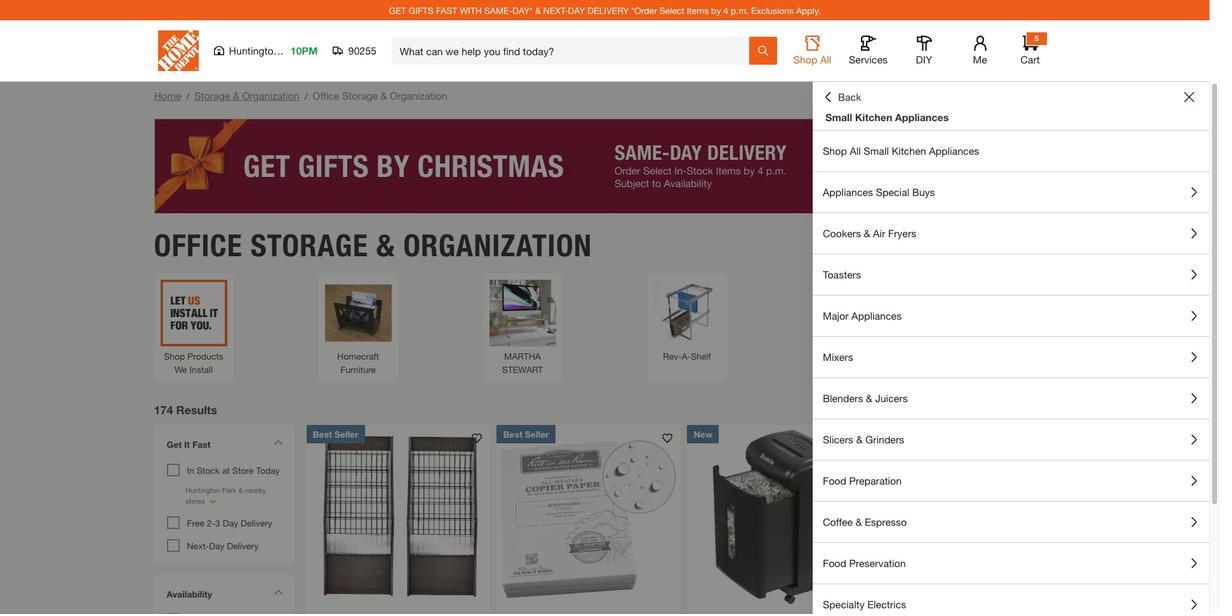 Task type: describe. For each thing, give the bounding box(es) containing it.
grinders
[[865, 434, 904, 446]]

shop for shop products we install
[[164, 351, 185, 362]]

1 / from the left
[[186, 91, 189, 102]]

1 vertical spatial office
[[154, 227, 243, 264]]

in stock at store today
[[187, 465, 280, 476]]

next-
[[187, 541, 209, 551]]

cookers
[[823, 227, 861, 239]]

fryers
[[888, 227, 916, 239]]

mounted
[[843, 351, 879, 362]]

get it fast link
[[160, 431, 287, 461]]

major appliances
[[823, 310, 902, 322]]

major
[[823, 310, 849, 322]]

wall mounted image
[[818, 280, 885, 346]]

What can we help you find today? search field
[[400, 37, 748, 64]]

best seller for all-weather 8-1/2 in. x 11 in. 20 lbs. bulk copier paper, white (500-sheet pack) image
[[503, 429, 549, 440]]

shop products we install image
[[160, 280, 227, 346]]

shop all small kitchen appliances link
[[813, 131, 1210, 171]]

exclusions
[[751, 5, 794, 16]]

shop products we install
[[164, 351, 223, 375]]

90255
[[348, 44, 376, 57]]

stock
[[197, 465, 220, 476]]

next-day delivery
[[187, 541, 259, 551]]

huntington park
[[229, 44, 303, 57]]

0 vertical spatial kitchen
[[855, 111, 892, 123]]

back button
[[823, 91, 861, 103]]

back
[[838, 91, 861, 103]]

storage & organization link
[[194, 90, 299, 102]]

huntington
[[229, 44, 279, 57]]

5
[[1034, 34, 1039, 43]]

p.m.
[[731, 5, 749, 16]]

all for shop all
[[820, 53, 831, 65]]

coffee & espresso
[[823, 516, 907, 528]]

cookers & air fryers
[[823, 227, 916, 239]]

diy button
[[904, 36, 944, 66]]

buys
[[912, 186, 935, 198]]

homecraft
[[337, 351, 379, 362]]

cart 5
[[1020, 34, 1040, 65]]

by
[[711, 5, 721, 16]]

me
[[973, 53, 987, 65]]

major appliances button
[[813, 296, 1210, 337]]

next-day delivery link
[[187, 541, 259, 551]]

gifts
[[409, 5, 434, 16]]

me button
[[960, 36, 1000, 66]]

home / storage & organization / office storage & organization
[[154, 90, 447, 102]]

special
[[876, 186, 909, 198]]

day
[[568, 5, 585, 16]]

wall
[[824, 351, 841, 362]]

homecraft furniture image
[[325, 280, 391, 346]]

174
[[154, 403, 173, 417]]

1 vertical spatial delivery
[[227, 541, 259, 551]]

espresso
[[865, 516, 907, 528]]

in stock at store today link
[[187, 465, 280, 476]]

with
[[460, 5, 482, 16]]

furniture
[[340, 364, 376, 375]]

preservation
[[849, 557, 906, 570]]

store
[[232, 465, 254, 476]]

food preservation
[[823, 557, 906, 570]]

0 horizontal spatial small
[[825, 111, 852, 123]]

rev-a-shelf link
[[654, 280, 720, 363]]

cookers & air fryers button
[[813, 213, 1210, 254]]

all for shop all small kitchen appliances
[[850, 145, 861, 157]]

1 vertical spatial day
[[209, 541, 225, 551]]

small inside shop all small kitchen appliances link
[[864, 145, 889, 157]]

office storage & organization
[[154, 227, 592, 264]]

in
[[187, 465, 194, 476]]

juicers
[[875, 392, 908, 404]]

wall mounted
[[824, 351, 879, 362]]

2-
[[207, 518, 215, 529]]

0 vertical spatial office
[[313, 90, 339, 102]]

shop all button
[[792, 36, 833, 66]]

services
[[849, 53, 888, 65]]

mixers
[[823, 351, 853, 363]]

4
[[723, 5, 728, 16]]

it
[[184, 439, 190, 450]]

items
[[687, 5, 709, 16]]

today
[[256, 465, 280, 476]]

specialty electrics
[[823, 599, 906, 611]]

specialty
[[823, 599, 865, 611]]

sponsored banner image
[[154, 119, 1056, 214]]

fast
[[192, 439, 211, 450]]

we
[[175, 364, 187, 375]]

slicers & grinders
[[823, 434, 904, 446]]

homecraft furniture link
[[325, 280, 391, 376]]

rev-a-shelf
[[663, 351, 711, 362]]

*order
[[631, 5, 657, 16]]

mixers button
[[813, 337, 1210, 378]]

shop for shop all
[[793, 53, 817, 65]]

30 l/7.9 gal. paper shredder cross cut document shredder for credit card/cd/junk mail shredder for office home image
[[687, 425, 871, 609]]

2 / from the left
[[305, 91, 308, 102]]

best for all-weather 8-1/2 in. x 11 in. 20 lbs. bulk copier paper, white (500-sheet pack) image
[[503, 429, 522, 440]]

toasters
[[823, 269, 861, 281]]

appliances special buys
[[823, 186, 935, 198]]

small kitchen appliances
[[825, 111, 949, 123]]



Task type: vqa. For each thing, say whether or not it's contained in the screenshot.
Color/Finish : Ivory
no



Task type: locate. For each thing, give the bounding box(es) containing it.
office
[[313, 90, 339, 102], [154, 227, 243, 264]]

cart
[[1020, 53, 1040, 65]]

coffee & espresso button
[[813, 502, 1210, 543]]

toasters button
[[813, 255, 1210, 295]]

menu containing shop all small kitchen appliances
[[813, 131, 1210, 615]]

food inside button
[[823, 557, 846, 570]]

office supplies image
[[983, 280, 1049, 346]]

& inside "button"
[[856, 516, 862, 528]]

1 vertical spatial small
[[864, 145, 889, 157]]

free 2-3 day delivery
[[187, 518, 272, 529]]

day*
[[512, 5, 533, 16]]

1 horizontal spatial shop
[[793, 53, 817, 65]]

drawer close image
[[1184, 92, 1194, 102]]

shop
[[793, 53, 817, 65], [823, 145, 847, 157], [164, 351, 185, 362]]

1 best from the left
[[313, 429, 332, 440]]

1 vertical spatial kitchen
[[892, 145, 926, 157]]

0 horizontal spatial best
[[313, 429, 332, 440]]

delivery down free 2-3 day delivery link
[[227, 541, 259, 551]]

1 best seller from the left
[[313, 429, 358, 440]]

1 horizontal spatial all
[[850, 145, 861, 157]]

at
[[222, 465, 230, 476]]

delivery right 3
[[241, 518, 272, 529]]

shop down back button
[[823, 145, 847, 157]]

shop up we
[[164, 351, 185, 362]]

appliances inside major appliances button
[[851, 310, 902, 322]]

rev a shelf image
[[654, 280, 720, 346]]

best seller for wooden free standing 6-tier display literature brochure magazine rack in black (2-pack) image at bottom
[[313, 429, 358, 440]]

select
[[659, 5, 684, 16]]

0 vertical spatial food
[[823, 475, 846, 487]]

0 vertical spatial shop
[[793, 53, 817, 65]]

get it fast
[[167, 439, 211, 450]]

food for food preservation
[[823, 557, 846, 570]]

food preservation button
[[813, 544, 1210, 584]]

10pm
[[290, 44, 318, 57]]

free
[[187, 518, 204, 529]]

availability
[[167, 589, 212, 600]]

seller for wooden free standing 6-tier display literature brochure magazine rack in black (2-pack) image at bottom
[[334, 429, 358, 440]]

food inside button
[[823, 475, 846, 487]]

1 vertical spatial food
[[823, 557, 846, 570]]

1 seller from the left
[[334, 429, 358, 440]]

products
[[187, 351, 223, 362]]

0 horizontal spatial seller
[[334, 429, 358, 440]]

feedback link image
[[1202, 215, 1219, 283]]

2 best seller from the left
[[503, 429, 549, 440]]

wall mounted link
[[818, 280, 885, 363]]

delivery
[[241, 518, 272, 529], [227, 541, 259, 551]]

results
[[176, 403, 217, 417]]

small
[[825, 111, 852, 123], [864, 145, 889, 157]]

1 horizontal spatial /
[[305, 91, 308, 102]]

shop down apply.
[[793, 53, 817, 65]]

1 horizontal spatial small
[[864, 145, 889, 157]]

food down the coffee
[[823, 557, 846, 570]]

0 vertical spatial all
[[820, 53, 831, 65]]

shelf
[[691, 351, 711, 362]]

all up back button
[[820, 53, 831, 65]]

all-weather 8-1/2 in. x 11 in. 20 lbs. bulk copier paper, white (500-sheet pack) image
[[497, 425, 681, 609]]

wooden free standing 6-tier display literature brochure magazine rack in black (2-pack) image
[[306, 425, 490, 609]]

0 vertical spatial day
[[223, 518, 238, 529]]

1 horizontal spatial office
[[313, 90, 339, 102]]

appliances up buys
[[929, 145, 979, 157]]

0 vertical spatial small
[[825, 111, 852, 123]]

services button
[[848, 36, 889, 66]]

appliances inside appliances special buys button
[[823, 186, 873, 198]]

kitchen down small kitchen appliances
[[892, 145, 926, 157]]

blenders & juicers button
[[813, 378, 1210, 419]]

shop inside "shop products we install"
[[164, 351, 185, 362]]

2 horizontal spatial shop
[[823, 145, 847, 157]]

menu
[[813, 131, 1210, 615]]

1 vertical spatial all
[[850, 145, 861, 157]]

appliances up shop all small kitchen appliances
[[895, 111, 949, 123]]

3
[[215, 518, 220, 529]]

appliances inside shop all small kitchen appliances link
[[929, 145, 979, 157]]

food
[[823, 475, 846, 487], [823, 557, 846, 570]]

get
[[167, 439, 182, 450]]

appliances
[[895, 111, 949, 123], [929, 145, 979, 157], [823, 186, 873, 198], [851, 310, 902, 322]]

shop inside button
[[793, 53, 817, 65]]

food preparation button
[[813, 461, 1210, 502]]

food left preparation
[[823, 475, 846, 487]]

best
[[313, 429, 332, 440], [503, 429, 522, 440]]

/ right home
[[186, 91, 189, 102]]

same-
[[484, 5, 512, 16]]

blenders
[[823, 392, 863, 404]]

174 results
[[154, 403, 217, 417]]

air
[[873, 227, 885, 239]]

martha
[[504, 351, 541, 362]]

martha stewart
[[502, 351, 543, 375]]

all
[[820, 53, 831, 65], [850, 145, 861, 157]]

90255 button
[[333, 44, 377, 57]]

2 food from the top
[[823, 557, 846, 570]]

install
[[190, 364, 213, 375]]

appliances right major
[[851, 310, 902, 322]]

seller
[[334, 429, 358, 440], [525, 429, 549, 440]]

preparation
[[849, 475, 902, 487]]

shop for shop all small kitchen appliances
[[823, 145, 847, 157]]

0 vertical spatial delivery
[[241, 518, 272, 529]]

0 horizontal spatial best seller
[[313, 429, 358, 440]]

day
[[223, 518, 238, 529], [209, 541, 225, 551]]

blenders & juicers
[[823, 392, 908, 404]]

slicers & grinders button
[[813, 420, 1210, 460]]

& inside button
[[866, 392, 872, 404]]

the home depot logo image
[[158, 30, 198, 71]]

new
[[694, 429, 713, 440]]

1 horizontal spatial best seller
[[503, 429, 549, 440]]

appliances up cookers
[[823, 186, 873, 198]]

all inside button
[[820, 53, 831, 65]]

2 best from the left
[[503, 429, 522, 440]]

0 horizontal spatial all
[[820, 53, 831, 65]]

rev-
[[663, 351, 682, 362]]

1 food from the top
[[823, 475, 846, 487]]

delivery
[[588, 5, 629, 16]]

fast
[[436, 5, 457, 16]]

coffee
[[823, 516, 853, 528]]

cx8 crosscut shredder image
[[878, 425, 1062, 609]]

2 seller from the left
[[525, 429, 549, 440]]

shop all
[[793, 53, 831, 65]]

availability link
[[160, 581, 287, 610]]

1 vertical spatial shop
[[823, 145, 847, 157]]

kitchen down the back
[[855, 111, 892, 123]]

slicers
[[823, 434, 853, 446]]

a-
[[682, 351, 691, 362]]

best for wooden free standing 6-tier display literature brochure magazine rack in black (2-pack) image at bottom
[[313, 429, 332, 440]]

small down small kitchen appliances
[[864, 145, 889, 157]]

get
[[389, 5, 406, 16]]

electrics
[[867, 599, 906, 611]]

seller for all-weather 8-1/2 in. x 11 in. 20 lbs. bulk copier paper, white (500-sheet pack) image
[[525, 429, 549, 440]]

0 horizontal spatial shop
[[164, 351, 185, 362]]

homecraft furniture
[[337, 351, 379, 375]]

park
[[282, 44, 303, 57]]

day down 3
[[209, 541, 225, 551]]

1 horizontal spatial seller
[[525, 429, 549, 440]]

best seller
[[313, 429, 358, 440], [503, 429, 549, 440]]

small down back button
[[825, 111, 852, 123]]

0 horizontal spatial office
[[154, 227, 243, 264]]

/ down "10pm"
[[305, 91, 308, 102]]

food for food preparation
[[823, 475, 846, 487]]

shop all small kitchen appliances
[[823, 145, 979, 157]]

day right 3
[[223, 518, 238, 529]]

martha stewart image
[[489, 280, 556, 346]]

home
[[154, 90, 181, 102]]

1 horizontal spatial best
[[503, 429, 522, 440]]

martha stewart link
[[489, 280, 556, 376]]

diy
[[916, 53, 932, 65]]

all down small kitchen appliances
[[850, 145, 861, 157]]

2 vertical spatial shop
[[164, 351, 185, 362]]

/
[[186, 91, 189, 102], [305, 91, 308, 102]]

get gifts fast with same-day* & next-day delivery *order select items by 4 p.m. exclusions apply.
[[389, 5, 821, 16]]

0 horizontal spatial /
[[186, 91, 189, 102]]



